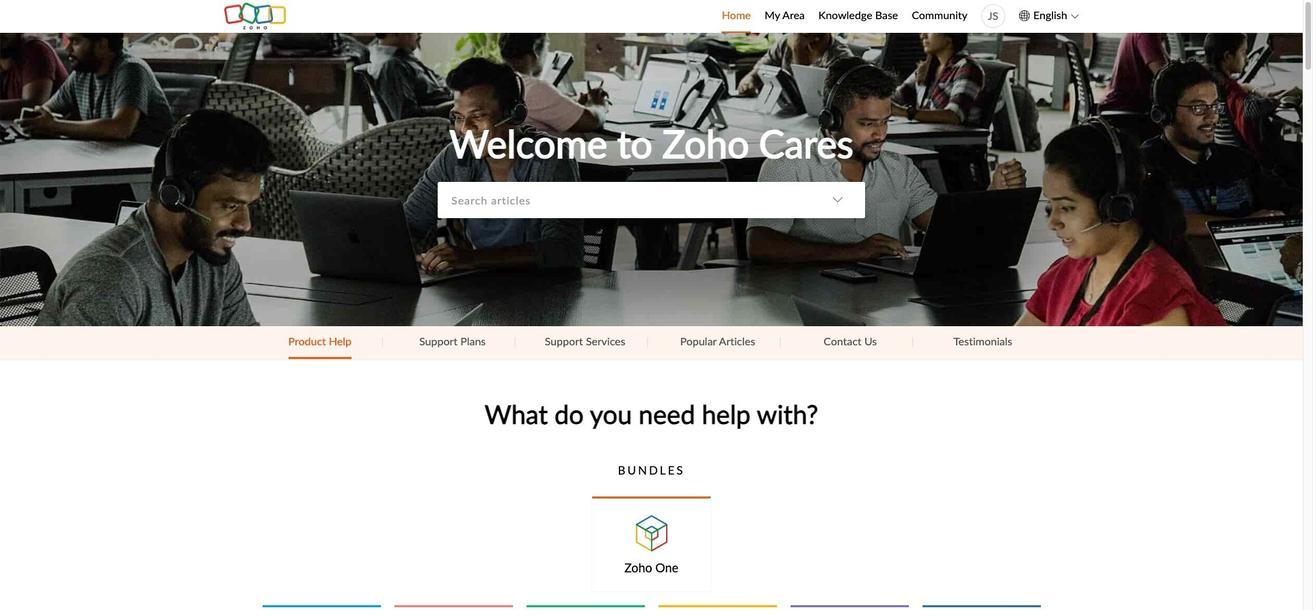 Task type: vqa. For each thing, say whether or not it's contained in the screenshot.
choose languages element
yes



Task type: describe. For each thing, give the bounding box(es) containing it.
choose languages element
[[1019, 7, 1079, 24]]

Search articles field
[[438, 182, 811, 218]]



Task type: locate. For each thing, give the bounding box(es) containing it.
choose category image
[[833, 194, 844, 205]]

choose category element
[[811, 182, 865, 218]]



